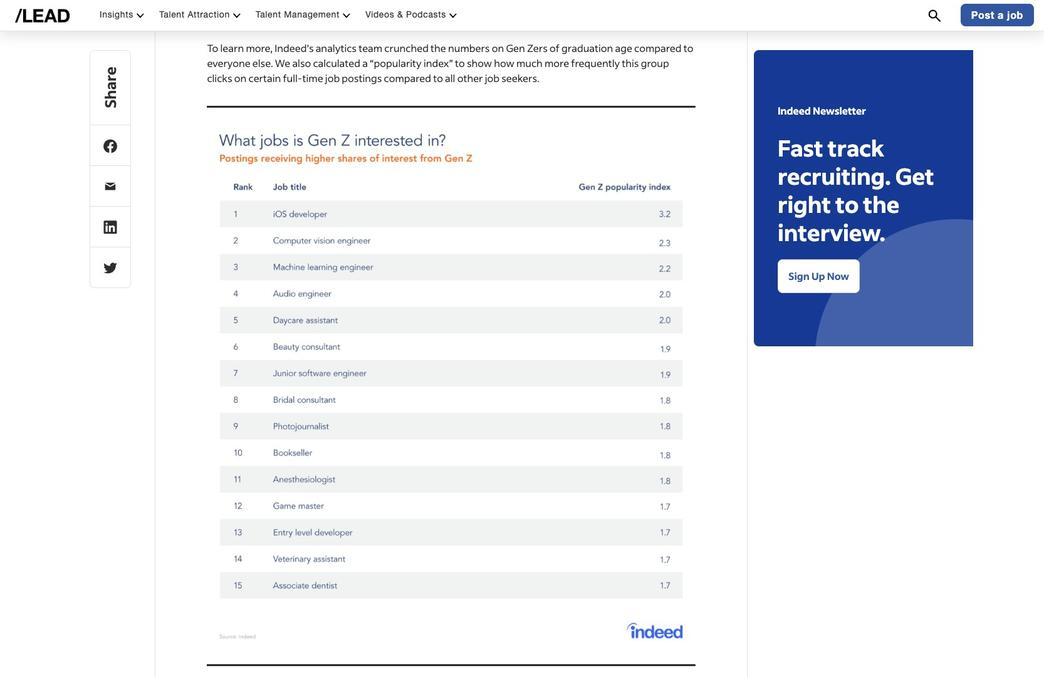 Task type: describe. For each thing, give the bounding box(es) containing it.
workforce?
[[386, 0, 438, 9]]

much
[[517, 56, 543, 70]]

a inside 'link'
[[998, 9, 1005, 21]]

talent for talent management
[[256, 10, 281, 20]]

graduation
[[562, 41, 613, 54]]

0 vertical spatial on
[[492, 41, 504, 54]]

recruiting.
[[778, 162, 891, 191]]

sign
[[789, 270, 810, 283]]

learn
[[220, 41, 244, 54]]

&
[[397, 10, 403, 20]]

podcasts
[[406, 10, 446, 20]]

"popularity
[[370, 56, 422, 70]]

up
[[812, 270, 826, 283]]

do
[[247, 0, 259, 9]]

videos & podcasts
[[366, 10, 446, 20]]

a inside the to learn more, indeed's analytics team crunched the numbers on gen zers of graduation age compared to everyone else. we also calculated a "popularity index" to show how much more frequently this group clicks on certain full-time job postings compared to all other job seekers.
[[363, 56, 368, 70]]

as
[[295, 0, 305, 9]]

affecting
[[613, 0, 655, 9]]

the left the type
[[657, 0, 672, 9]]

jobs
[[219, 11, 239, 24]]

post
[[972, 9, 995, 21]]

the inside fast track recruiting. get right to the interview.
[[864, 190, 900, 219]]

1 vertical spatial compared
[[384, 71, 431, 85]]

clicks
[[207, 71, 232, 85]]

also
[[292, 56, 311, 70]]

attraction
[[188, 10, 230, 20]]

everyone
[[207, 56, 251, 70]]

want?
[[263, 11, 292, 24]]

crunched
[[385, 41, 429, 54]]

1 horizontal spatial compared
[[635, 41, 682, 54]]

more
[[545, 56, 569, 70]]

indeed's
[[275, 41, 314, 54]]

seekers.
[[502, 71, 540, 85]]

analytics
[[316, 41, 357, 54]]

icon/email image
[[103, 180, 117, 194]]

other
[[458, 71, 483, 85]]

angle down image for talent management
[[343, 12, 351, 19]]

to learn more, indeed's analytics team crunched the numbers on gen zers of graduation age compared to everyone else. we also calculated a "popularity index" to show how much more frequently this group clicks on certain full-time job postings compared to all other job seekers.
[[207, 41, 694, 85]]

full-
[[283, 71, 303, 85]]

so what do we see as gen z enters the workforce? how are their unique life experiences affecting the type of jobs they want?
[[207, 0, 695, 24]]

now
[[828, 270, 850, 283]]

life
[[539, 0, 553, 9]]

talent management
[[256, 10, 340, 20]]

so
[[207, 0, 219, 9]]

angle down image for insights
[[137, 12, 144, 19]]

unique
[[505, 0, 537, 9]]

icon/linkedin image
[[103, 221, 117, 234]]

gen inside so what do we see as gen z enters the workforce? how are their unique life experiences affecting the type of jobs they want?
[[307, 0, 326, 9]]

to down the type
[[684, 41, 694, 54]]

their
[[481, 0, 503, 9]]

time
[[303, 71, 323, 85]]

how
[[440, 0, 462, 9]]

1 horizontal spatial job
[[485, 71, 500, 85]]

zers
[[527, 41, 548, 54]]

the up videos
[[368, 0, 384, 9]]

indeed
[[778, 104, 811, 117]]

we
[[275, 56, 290, 70]]

show
[[467, 56, 492, 70]]

see
[[277, 0, 293, 9]]

group
[[641, 56, 669, 70]]

icon/linkedin button
[[90, 206, 131, 248]]

angle down image for videos & podcasts
[[450, 12, 457, 19]]

job inside 'link'
[[1008, 9, 1024, 21]]

sign up now
[[789, 270, 850, 283]]

we
[[261, 0, 275, 9]]

fast track recruiting. get right to the interview.
[[778, 134, 935, 247]]

track
[[828, 134, 885, 162]]

to
[[207, 41, 218, 54]]

of inside the to learn more, indeed's analytics team crunched the numbers on gen zers of graduation age compared to everyone else. we also calculated a "popularity index" to show how much more frequently this group clicks on certain full-time job postings compared to all other job seekers.
[[550, 41, 560, 54]]

angle down image for talent attraction
[[233, 12, 241, 19]]

post a job link
[[961, 4, 1035, 27]]



Task type: vqa. For each thing, say whether or not it's contained in the screenshot.
icon/linkedin 'button'
yes



Task type: locate. For each thing, give the bounding box(es) containing it.
calculated
[[313, 56, 361, 70]]

experiences
[[555, 0, 611, 9]]

0 horizontal spatial angle down image
[[137, 12, 144, 19]]

to inside fast track recruiting. get right to the interview.
[[836, 190, 859, 219]]

age
[[615, 41, 633, 54]]

gen
[[307, 0, 326, 9], [506, 41, 525, 54]]

the down 'track'
[[864, 190, 900, 219]]

compared
[[635, 41, 682, 54], [384, 71, 431, 85]]

angle down image down enters
[[343, 12, 351, 19]]

1 horizontal spatial talent
[[256, 10, 281, 20]]

0 vertical spatial compared
[[635, 41, 682, 54]]

icon/facebook image
[[103, 139, 117, 154]]

the inside the to learn more, indeed's analytics team crunched the numbers on gen zers of graduation age compared to everyone else. we also calculated a "popularity index" to show how much more frequently this group clicks on certain full-time job postings compared to all other job seekers.
[[431, 41, 446, 54]]

management
[[284, 10, 340, 20]]

angle down image
[[137, 12, 144, 19], [343, 12, 351, 19]]

job right post
[[1008, 9, 1024, 21]]

type
[[674, 0, 695, 9]]

interview.
[[778, 218, 886, 247]]

talent left attraction
[[159, 10, 185, 20]]

talent for talent attraction
[[159, 10, 185, 20]]

all
[[445, 71, 456, 85]]

to left all
[[433, 71, 443, 85]]

a up postings
[[363, 56, 368, 70]]

they
[[241, 11, 261, 24]]

what
[[221, 0, 245, 9]]

fast
[[778, 134, 824, 162]]

on
[[492, 41, 504, 54], [234, 71, 247, 85]]

0 horizontal spatial job
[[325, 71, 340, 85]]

2 angle down image from the left
[[450, 12, 457, 19]]

sign up now link
[[778, 260, 860, 293]]

videos
[[366, 10, 395, 20]]

1 horizontal spatial gen
[[506, 41, 525, 54]]

1 vertical spatial a
[[363, 56, 368, 70]]

compared down "popularity
[[384, 71, 431, 85]]

angle down image down the how at top left
[[450, 12, 457, 19]]

share
[[100, 67, 120, 109]]

post a job
[[972, 9, 1024, 21]]

gen up how on the top
[[506, 41, 525, 54]]

certain
[[249, 71, 281, 85]]

1 angle down image from the left
[[137, 12, 144, 19]]

job down calculated
[[325, 71, 340, 85]]

a
[[998, 9, 1005, 21], [363, 56, 368, 70]]

this
[[622, 56, 639, 70]]

of inside so what do we see as gen z enters the workforce? how are their unique life experiences affecting the type of jobs they want?
[[207, 11, 217, 24]]

1 vertical spatial of
[[550, 41, 560, 54]]

1 horizontal spatial a
[[998, 9, 1005, 21]]

frequently
[[571, 56, 620, 70]]

1 angle down image from the left
[[233, 12, 241, 19]]

talent down "we"
[[256, 10, 281, 20]]

gen up management
[[307, 0, 326, 9]]

how
[[494, 56, 515, 70]]

newsletter
[[813, 104, 867, 117]]

job
[[1008, 9, 1024, 21], [325, 71, 340, 85], [485, 71, 500, 85]]

1 talent from the left
[[159, 10, 185, 20]]

get
[[896, 162, 935, 191]]

search button
[[923, 0, 948, 31]]

else.
[[253, 56, 273, 70]]

compared up group
[[635, 41, 682, 54]]

0 horizontal spatial a
[[363, 56, 368, 70]]

icon/email button
[[90, 166, 131, 207]]

search image
[[929, 9, 942, 23]]

1 vertical spatial gen
[[506, 41, 525, 54]]

path image
[[103, 261, 117, 275]]

2 talent from the left
[[256, 10, 281, 20]]

the
[[368, 0, 384, 9], [657, 0, 672, 9], [431, 41, 446, 54], [864, 190, 900, 219]]

are
[[464, 0, 479, 9]]

z
[[328, 0, 334, 9]]

numbers
[[448, 41, 490, 54]]

right
[[778, 190, 832, 219]]

on up how on the top
[[492, 41, 504, 54]]

of down so
[[207, 11, 217, 24]]

the up index" at the left top of page
[[431, 41, 446, 54]]

angle down image
[[233, 12, 241, 19], [450, 12, 457, 19]]

0 horizontal spatial of
[[207, 11, 217, 24]]

a right post
[[998, 9, 1005, 21]]

1 horizontal spatial angle down image
[[343, 12, 351, 19]]

to down numbers
[[455, 56, 465, 70]]

1 horizontal spatial on
[[492, 41, 504, 54]]

/lead image
[[15, 9, 70, 22]]

of
[[207, 11, 217, 24], [550, 41, 560, 54]]

angle down image down what
[[233, 12, 241, 19]]

path button
[[90, 247, 131, 288]]

0 horizontal spatial on
[[234, 71, 247, 85]]

of up more
[[550, 41, 560, 54]]

1 horizontal spatial of
[[550, 41, 560, 54]]

talent attraction
[[159, 10, 230, 20]]

gen inside the to learn more, indeed's analytics team crunched the numbers on gen zers of graduation age compared to everyone else. we also calculated a "popularity index" to show how much more frequently this group clicks on certain full-time job postings compared to all other job seekers.
[[506, 41, 525, 54]]

the top 15 jobs gen zers are interested in, and their popularity index score. image
[[207, 101, 696, 672]]

index"
[[424, 56, 453, 70]]

on down everyone
[[234, 71, 247, 85]]

2 angle down image from the left
[[343, 12, 351, 19]]

to right right
[[836, 190, 859, 219]]

to
[[684, 41, 694, 54], [455, 56, 465, 70], [433, 71, 443, 85], [836, 190, 859, 219]]

0 horizontal spatial gen
[[307, 0, 326, 9]]

insights
[[100, 10, 134, 20]]

angle down image right insights
[[137, 12, 144, 19]]

icon/facebook button
[[90, 125, 131, 166]]

2 horizontal spatial job
[[1008, 9, 1024, 21]]

talent
[[159, 10, 185, 20], [256, 10, 281, 20]]

0 horizontal spatial compared
[[384, 71, 431, 85]]

1 vertical spatial on
[[234, 71, 247, 85]]

job down how on the top
[[485, 71, 500, 85]]

1 horizontal spatial angle down image
[[450, 12, 457, 19]]

0 horizontal spatial talent
[[159, 10, 185, 20]]

enters
[[336, 0, 366, 9]]

team
[[359, 41, 383, 54]]

more,
[[246, 41, 273, 54]]

0 horizontal spatial angle down image
[[233, 12, 241, 19]]

indeed newsletter
[[778, 104, 867, 117]]

postings
[[342, 71, 382, 85]]

0 vertical spatial gen
[[307, 0, 326, 9]]

0 vertical spatial a
[[998, 9, 1005, 21]]

0 vertical spatial of
[[207, 11, 217, 24]]



